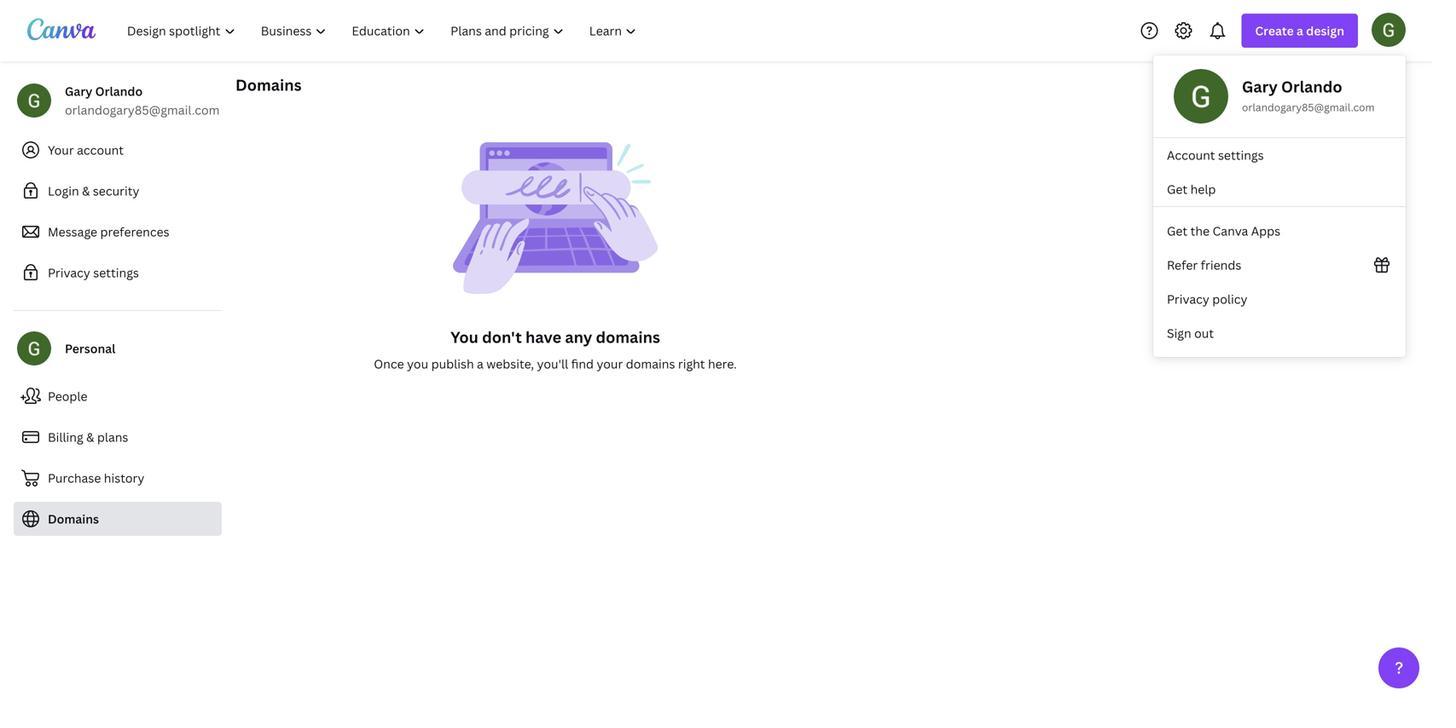 Task type: describe. For each thing, give the bounding box(es) containing it.
people link
[[14, 380, 222, 414]]

domains link
[[14, 502, 222, 537]]

you
[[450, 327, 478, 348]]

login
[[48, 183, 79, 199]]

create a design button
[[1241, 14, 1358, 48]]

settings for account settings
[[1218, 147, 1264, 163]]

get help button
[[1153, 172, 1406, 206]]

once
[[374, 356, 404, 372]]

gary orlando menu
[[1153, 55, 1406, 357]]

refer friends link
[[1153, 248, 1406, 282]]

out
[[1194, 325, 1214, 342]]

privacy settings link
[[14, 256, 222, 290]]

help
[[1190, 181, 1216, 197]]

don't
[[482, 327, 522, 348]]

account
[[77, 142, 124, 158]]

your
[[597, 356, 623, 372]]

privacy settings
[[48, 265, 139, 281]]

create
[[1255, 23, 1294, 39]]

you
[[407, 356, 428, 372]]

purchase
[[48, 470, 101, 487]]

1 horizontal spatial domains
[[235, 75, 302, 96]]

any
[[565, 327, 592, 348]]

orlando inside gary orlando menu
[[1281, 76, 1342, 97]]

account settings
[[1167, 147, 1264, 163]]

website,
[[486, 356, 534, 372]]

the
[[1190, 223, 1210, 239]]

0 horizontal spatial gary
[[65, 83, 92, 99]]

have
[[525, 327, 561, 348]]

get for get help
[[1167, 181, 1188, 197]]

a inside you don't have any domains once you publish a website, you'll find your domains right here.
[[477, 356, 484, 372]]

personal
[[65, 341, 116, 357]]

login & security link
[[14, 174, 222, 208]]

sign out button
[[1153, 316, 1406, 351]]

plans
[[97, 429, 128, 446]]

& for login
[[82, 183, 90, 199]]

history
[[104, 470, 144, 487]]

canva
[[1213, 223, 1248, 239]]

gary orlando orlandogary85@gmail.com inside gary orlando menu
[[1242, 76, 1375, 114]]

top level navigation element
[[116, 14, 651, 48]]

purchase history link
[[14, 461, 222, 496]]

sign out
[[1167, 325, 1214, 342]]

preferences
[[100, 224, 169, 240]]

refer
[[1167, 257, 1198, 273]]

orlandogary85@gmail.com inside gary orlando menu
[[1242, 100, 1375, 114]]



Task type: locate. For each thing, give the bounding box(es) containing it.
1 vertical spatial settings
[[93, 265, 139, 281]]

right
[[678, 356, 705, 372]]

1 vertical spatial &
[[86, 429, 94, 446]]

0 horizontal spatial privacy
[[48, 265, 90, 281]]

privacy down message
[[48, 265, 90, 281]]

purchase history
[[48, 470, 144, 487]]

settings right account at top
[[1218, 147, 1264, 163]]

orlandogary85@gmail.com
[[1242, 100, 1375, 114], [65, 102, 220, 118]]

& right login
[[82, 183, 90, 199]]

get for get the canva apps
[[1167, 223, 1188, 239]]

account settings link
[[1153, 138, 1406, 172]]

get help
[[1167, 181, 1216, 197]]

billing & plans
[[48, 429, 128, 446]]

your
[[48, 142, 74, 158]]

message
[[48, 224, 97, 240]]

orlandogary85@gmail.com up your account link
[[65, 102, 220, 118]]

0 vertical spatial list
[[1153, 138, 1406, 206]]

get inside "button"
[[1167, 181, 1188, 197]]

gary orlando orlandogary85@gmail.com
[[1242, 76, 1375, 114], [65, 83, 220, 118]]

a right publish
[[477, 356, 484, 372]]

&
[[82, 183, 90, 199], [86, 429, 94, 446]]

orlandogary85@gmail.com up account settings link at the right
[[1242, 100, 1375, 114]]

message preferences link
[[14, 215, 222, 249]]

gary orlando image
[[1372, 13, 1406, 47]]

settings inside list
[[1218, 147, 1264, 163]]

privacy policy link
[[1153, 282, 1406, 316]]

0 vertical spatial &
[[82, 183, 90, 199]]

gary inside menu
[[1242, 76, 1278, 97]]

login & security
[[48, 183, 139, 199]]

a inside dropdown button
[[1297, 23, 1303, 39]]

you'll
[[537, 356, 568, 372]]

0 vertical spatial a
[[1297, 23, 1303, 39]]

your account link
[[14, 133, 222, 167]]

design
[[1306, 23, 1344, 39]]

people
[[48, 389, 87, 405]]

0 vertical spatial domains
[[596, 327, 660, 348]]

privacy for privacy policy
[[1167, 291, 1209, 308]]

domains
[[596, 327, 660, 348], [626, 356, 675, 372]]

1 vertical spatial get
[[1167, 223, 1188, 239]]

a
[[1297, 23, 1303, 39], [477, 356, 484, 372]]

message preferences
[[48, 224, 169, 240]]

domains up your
[[596, 327, 660, 348]]

& for billing
[[86, 429, 94, 446]]

1 horizontal spatial privacy
[[1167, 291, 1209, 308]]

you don't have any domains once you publish a website, you'll find your domains right here.
[[374, 327, 737, 372]]

settings for privacy settings
[[93, 265, 139, 281]]

privacy policy
[[1167, 291, 1248, 308]]

domains right your
[[626, 356, 675, 372]]

0 vertical spatial domains
[[235, 75, 302, 96]]

a left design
[[1297, 23, 1303, 39]]

sign
[[1167, 325, 1191, 342]]

orlando up your account link
[[95, 83, 143, 99]]

0 horizontal spatial orlando
[[95, 83, 143, 99]]

publish
[[431, 356, 474, 372]]

& left plans
[[86, 429, 94, 446]]

privacy inside 'link'
[[1167, 291, 1209, 308]]

1 horizontal spatial a
[[1297, 23, 1303, 39]]

your account
[[48, 142, 124, 158]]

privacy for privacy settings
[[48, 265, 90, 281]]

1 vertical spatial privacy
[[1167, 291, 1209, 308]]

settings
[[1218, 147, 1264, 163], [93, 265, 139, 281]]

list containing get the canva apps
[[1153, 214, 1406, 351]]

1 horizontal spatial gary orlando orlandogary85@gmail.com
[[1242, 76, 1375, 114]]

2 get from the top
[[1167, 223, 1188, 239]]

apps
[[1251, 223, 1280, 239]]

account
[[1167, 147, 1215, 163]]

0 horizontal spatial a
[[477, 356, 484, 372]]

0 horizontal spatial domains
[[48, 511, 99, 528]]

1 horizontal spatial gary
[[1242, 76, 1278, 97]]

0 horizontal spatial orlandogary85@gmail.com
[[65, 102, 220, 118]]

domains
[[235, 75, 302, 96], [48, 511, 99, 528]]

get left the
[[1167, 223, 1188, 239]]

1 list from the top
[[1153, 138, 1406, 206]]

find
[[571, 356, 594, 372]]

0 vertical spatial privacy
[[48, 265, 90, 281]]

1 get from the top
[[1167, 181, 1188, 197]]

billing & plans link
[[14, 421, 222, 455]]

policy
[[1212, 291, 1248, 308]]

1 vertical spatial domains
[[48, 511, 99, 528]]

security
[[93, 183, 139, 199]]

get left help
[[1167, 181, 1188, 197]]

list containing account settings
[[1153, 138, 1406, 206]]

& inside 'link'
[[86, 429, 94, 446]]

0 vertical spatial settings
[[1218, 147, 1264, 163]]

0 vertical spatial get
[[1167, 181, 1188, 197]]

0 horizontal spatial settings
[[93, 265, 139, 281]]

1 horizontal spatial settings
[[1218, 147, 1264, 163]]

refer friends
[[1167, 257, 1241, 273]]

1 vertical spatial domains
[[626, 356, 675, 372]]

gary down the create
[[1242, 76, 1278, 97]]

get the canva apps
[[1167, 223, 1280, 239]]

gary orlando orlandogary85@gmail.com up your account link
[[65, 83, 220, 118]]

billing
[[48, 429, 83, 446]]

privacy up sign out
[[1167, 291, 1209, 308]]

2 list from the top
[[1153, 214, 1406, 351]]

0 horizontal spatial gary orlando orlandogary85@gmail.com
[[65, 83, 220, 118]]

list
[[1153, 138, 1406, 206], [1153, 214, 1406, 351]]

gary orlando orlandogary85@gmail.com down create a design
[[1242, 76, 1375, 114]]

1 vertical spatial list
[[1153, 214, 1406, 351]]

here.
[[708, 356, 737, 372]]

get the canva apps link
[[1153, 214, 1406, 248]]

get
[[1167, 181, 1188, 197], [1167, 223, 1188, 239]]

privacy
[[48, 265, 90, 281], [1167, 291, 1209, 308]]

gary up your account
[[65, 83, 92, 99]]

1 vertical spatial a
[[477, 356, 484, 372]]

orlando down create a design
[[1281, 76, 1342, 97]]

orlando
[[1281, 76, 1342, 97], [95, 83, 143, 99]]

create a design
[[1255, 23, 1344, 39]]

gary
[[1242, 76, 1278, 97], [65, 83, 92, 99]]

1 horizontal spatial orlando
[[1281, 76, 1342, 97]]

friends
[[1201, 257, 1241, 273]]

settings down the message preferences "link"
[[93, 265, 139, 281]]

1 horizontal spatial orlandogary85@gmail.com
[[1242, 100, 1375, 114]]



Task type: vqa. For each thing, say whether or not it's contained in the screenshot.
I in Dropdown Button
no



